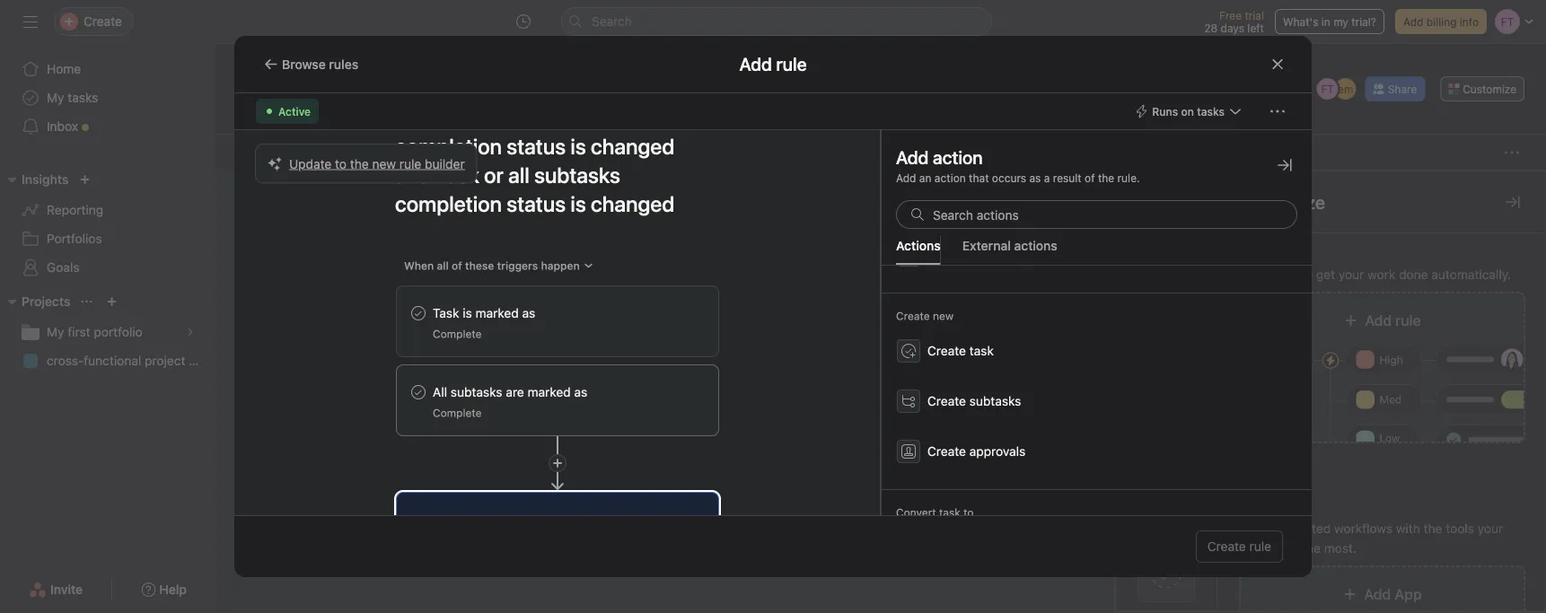Task type: locate. For each thing, give the bounding box(es) containing it.
plan
[[189, 353, 213, 368]]

close details image
[[1506, 195, 1520, 209]]

0 vertical spatial new
[[372, 156, 396, 171]]

0 vertical spatial high
[[533, 274, 556, 286]]

of inside add action add an action that occurs as a result of the rule.
[[1085, 172, 1095, 184]]

my inside 'projects' element
[[47, 325, 64, 339]]

runs
[[1152, 105, 1178, 118]]

add task for bottom add task button
[[617, 352, 669, 367]]

on track
[[578, 274, 621, 286]]

1 vertical spatial marked
[[528, 385, 571, 400]]

Search actions text field
[[896, 200, 1298, 229]]

1 add task image from the left
[[440, 195, 454, 209]]

1 vertical spatial your
[[1478, 521, 1504, 536]]

my up inbox
[[47, 90, 64, 105]]

new up create task
[[933, 310, 954, 322]]

0 vertical spatial as
[[1030, 172, 1041, 184]]

add task up create new at the bottom
[[890, 245, 942, 260]]

2 add task image from the left
[[986, 195, 1000, 209]]

my
[[1334, 15, 1349, 28]]

reporting
[[47, 203, 103, 217]]

my for my tasks
[[47, 90, 64, 105]]

create inside create subtasks popup button
[[928, 394, 966, 409]]

these
[[465, 260, 494, 272]]

customize down close side pane icon
[[1239, 191, 1325, 212]]

hide sidebar image
[[23, 14, 38, 29]]

0 vertical spatial customize
[[1463, 83, 1517, 95]]

1 horizontal spatial of
[[1085, 172, 1095, 184]]

high up med
[[1380, 354, 1403, 366]]

create up create task
[[896, 310, 930, 322]]

of
[[1085, 172, 1095, 184], [452, 260, 462, 272]]

active button
[[256, 99, 319, 124]]

0 vertical spatial your
[[1339, 267, 1364, 282]]

customize down 'info'
[[1463, 83, 1517, 95]]

close side pane image
[[1278, 158, 1292, 172]]

add another trigger image
[[552, 458, 563, 469]]

my first portfolio link
[[11, 318, 205, 347]]

0 vertical spatial my
[[47, 90, 64, 105]]

tasks right on
[[1197, 105, 1225, 118]]

add app button
[[1239, 566, 1526, 613]]

rule down done
[[1396, 312, 1421, 329]]

a left result
[[1044, 172, 1050, 184]]

0 vertical spatial marked
[[476, 306, 519, 321]]

task
[[283, 146, 304, 159], [917, 245, 942, 260], [970, 344, 994, 358], [644, 352, 669, 367], [939, 506, 961, 519]]

on
[[578, 274, 592, 286]]

your right tools
[[1478, 521, 1504, 536]]

create down create new at the bottom
[[928, 344, 966, 358]]

my for my first portfolio
[[47, 325, 64, 339]]

as right are
[[574, 385, 588, 400]]

1 horizontal spatial add task button
[[510, 344, 762, 376]]

projects button
[[0, 291, 70, 313]]

my left first
[[47, 325, 64, 339]]

cross-
[[47, 353, 84, 368]]

your
[[1339, 267, 1364, 282], [1478, 521, 1504, 536]]

1 complete from the top
[[433, 328, 482, 340]]

1 vertical spatial high
[[1380, 354, 1403, 366]]

em
[[1338, 83, 1354, 95]]

add action
[[440, 517, 502, 532]]

of right result
[[1085, 172, 1095, 184]]

1 horizontal spatial to
[[1301, 267, 1313, 282]]

add task image
[[440, 195, 454, 209], [986, 195, 1000, 209]]

2 fields
[[1148, 256, 1185, 269]]

approvals
[[970, 444, 1026, 459]]

get
[[1316, 267, 1335, 282]]

1 horizontal spatial as
[[574, 385, 588, 400]]

add task image down that
[[986, 195, 1000, 209]]

triggers
[[497, 260, 538, 272]]

marked right are
[[528, 385, 571, 400]]

the down integrated
[[1302, 541, 1321, 556]]

1 horizontal spatial add task
[[617, 352, 669, 367]]

a left get
[[1266, 267, 1273, 282]]

0 horizontal spatial add task image
[[440, 195, 454, 209]]

trial
[[1245, 9, 1264, 22]]

of right all
[[452, 260, 462, 272]]

high
[[533, 274, 556, 286], [1380, 354, 1403, 366]]

rule inside button
[[1250, 539, 1272, 554]]

complete down all
[[433, 407, 482, 419]]

integrated
[[1272, 521, 1331, 536]]

marked
[[476, 306, 519, 321], [528, 385, 571, 400]]

add task down track
[[617, 352, 669, 367]]

insights button
[[0, 169, 69, 190]]

0 horizontal spatial add task
[[260, 146, 304, 159]]

1 vertical spatial to
[[1301, 267, 1313, 282]]

high down happen at the top of page
[[533, 274, 556, 286]]

rule down build
[[1250, 539, 1272, 554]]

0 horizontal spatial customize
[[1239, 191, 1325, 212]]

0 horizontal spatial tasks
[[68, 90, 98, 105]]

0 horizontal spatial as
[[522, 306, 535, 321]]

0 horizontal spatial to
[[335, 156, 347, 171]]

tasks inside dropdown button
[[1197, 105, 1225, 118]]

update
[[289, 156, 332, 171]]

create for create rule
[[1208, 539, 1246, 554]]

1 vertical spatial add task
[[890, 245, 942, 260]]

when all of these triggers happen button
[[396, 253, 602, 278]]

rule left builder
[[399, 156, 421, 171]]

tasks
[[68, 90, 98, 105], [1197, 105, 1225, 118]]

med
[[1380, 393, 1402, 406]]

2 vertical spatial as
[[574, 385, 588, 400]]

0 vertical spatial complete
[[433, 328, 482, 340]]

create down build
[[1208, 539, 1246, 554]]

add task button
[[237, 140, 312, 165], [794, 236, 1024, 269], [510, 344, 762, 376]]

first
[[68, 325, 90, 339]]

0 vertical spatial add task
[[260, 146, 304, 159]]

1 vertical spatial customize
[[1239, 191, 1325, 212]]

create inside create rule button
[[1208, 539, 1246, 554]]

0 vertical spatial to
[[335, 156, 347, 171]]

0 vertical spatial add task button
[[237, 140, 312, 165]]

0 horizontal spatial a
[[1044, 172, 1050, 184]]

create inside create task popup button
[[928, 344, 966, 358]]

1 horizontal spatial your
[[1478, 521, 1504, 536]]

0 horizontal spatial subtasks
[[451, 385, 502, 400]]

tasks inside "global" element
[[68, 90, 98, 105]]

complete down is
[[433, 328, 482, 340]]

schedule kickoff meeting
[[274, 361, 421, 376]]

rule
[[399, 156, 421, 171], [1276, 267, 1298, 282], [1396, 312, 1421, 329], [1250, 539, 1272, 554]]

subtasks right all
[[451, 385, 502, 400]]

what's
[[1283, 15, 1319, 28]]

share
[[1388, 83, 1417, 95]]

create for create subtasks
[[928, 394, 966, 409]]

2 complete from the top
[[433, 407, 482, 419]]

create task button
[[885, 328, 1308, 374]]

1 horizontal spatial a
[[1266, 267, 1273, 282]]

add task button down overview link
[[237, 140, 312, 165]]

active
[[278, 105, 311, 118]]

as right occurs
[[1030, 172, 1041, 184]]

action
[[935, 172, 966, 184], [467, 517, 502, 532]]

as down triggers
[[522, 306, 535, 321]]

add task down 'overview'
[[260, 146, 304, 159]]

1 horizontal spatial marked
[[528, 385, 571, 400]]

rule menu tabs tab list
[[882, 236, 1312, 266]]

builder
[[425, 156, 465, 171]]

to
[[335, 156, 347, 171], [1301, 267, 1313, 282]]

add rule
[[739, 53, 807, 75]]

1 vertical spatial my
[[47, 325, 64, 339]]

0 horizontal spatial your
[[1339, 267, 1364, 282]]

1 my from the top
[[47, 90, 64, 105]]

board image
[[248, 66, 269, 87]]

2 vertical spatial add task button
[[510, 344, 762, 376]]

occurs
[[992, 172, 1027, 184]]

tools
[[1446, 521, 1475, 536]]

ft
[[1321, 83, 1334, 95]]

complete for is
[[433, 328, 482, 340]]

tasks down home
[[68, 90, 98, 105]]

0 horizontal spatial of
[[452, 260, 462, 272]]

1 vertical spatial complete
[[433, 407, 482, 419]]

as
[[1030, 172, 1041, 184], [522, 306, 535, 321], [574, 385, 588, 400]]

2 vertical spatial add task
[[617, 352, 669, 367]]

0 vertical spatial a
[[1044, 172, 1050, 184]]

complete
[[433, 328, 482, 340], [433, 407, 482, 419]]

add task button up create new at the bottom
[[794, 236, 1024, 269]]

subtasks for all
[[451, 385, 502, 400]]

add task button down track
[[510, 344, 762, 376]]

uses
[[1272, 541, 1299, 556]]

task for bottom add task button
[[644, 352, 669, 367]]

your right get
[[1339, 267, 1364, 282]]

subtasks up approvals
[[970, 394, 1021, 409]]

track
[[595, 274, 621, 286]]

inbox
[[47, 119, 78, 134]]

1 vertical spatial action
[[467, 517, 502, 532]]

trial?
[[1352, 15, 1377, 28]]

2 my from the top
[[47, 325, 64, 339]]

task for left add task button
[[283, 146, 304, 159]]

task is marked as
[[433, 306, 535, 321]]

customize inside customize dropdown button
[[1463, 83, 1517, 95]]

marked right is
[[476, 306, 519, 321]]

create left approvals
[[928, 444, 966, 459]]

most.
[[1324, 541, 1357, 556]]

0 vertical spatial of
[[1085, 172, 1095, 184]]

None text field
[[291, 60, 532, 92]]

0 vertical spatial action
[[935, 172, 966, 184]]

my inside "global" element
[[47, 90, 64, 105]]

2 horizontal spatial add task
[[890, 245, 942, 260]]

a
[[1044, 172, 1050, 184], [1266, 267, 1273, 282]]

2 horizontal spatial as
[[1030, 172, 1041, 184]]

1 vertical spatial add task button
[[794, 236, 1024, 269]]

team
[[1239, 541, 1268, 556]]

free trial 28 days left
[[1205, 9, 1264, 34]]

1 horizontal spatial tasks
[[1197, 105, 1225, 118]]

my
[[47, 90, 64, 105], [47, 325, 64, 339]]

add task image down builder
[[440, 195, 454, 209]]

overview link
[[241, 110, 311, 130]]

done
[[1399, 267, 1428, 282]]

reporting link
[[11, 196, 205, 225]]

to right update
[[335, 156, 347, 171]]

1 horizontal spatial customize
[[1463, 83, 1517, 95]]

the right update
[[350, 156, 369, 171]]

1 vertical spatial as
[[522, 306, 535, 321]]

task
[[433, 306, 459, 321]]

subtasks for create
[[970, 394, 1021, 409]]

create inside create approvals popup button
[[928, 444, 966, 459]]

create down create task
[[928, 394, 966, 409]]

1 horizontal spatial add task image
[[986, 195, 1000, 209]]

1 vertical spatial new
[[933, 310, 954, 322]]

1 horizontal spatial subtasks
[[970, 394, 1021, 409]]

1 vertical spatial of
[[452, 260, 462, 272]]

subtasks inside popup button
[[970, 394, 1021, 409]]

2
[[1148, 256, 1154, 269]]

the left 'rule.'
[[1098, 172, 1115, 184]]

my first portfolio
[[47, 325, 143, 339]]

what's in my trial? button
[[1275, 9, 1385, 34]]

action inside add action add an action that occurs as a result of the rule.
[[935, 172, 966, 184]]

home
[[47, 62, 81, 76]]

1 horizontal spatial action
[[935, 172, 966, 184]]

2 horizontal spatial add task button
[[794, 236, 1024, 269]]

to left get
[[1301, 267, 1313, 282]]

when all of these triggers happen
[[404, 260, 580, 272]]

new left builder
[[372, 156, 396, 171]]



Task type: describe. For each thing, give the bounding box(es) containing it.
fields
[[1157, 256, 1185, 269]]

meeting
[[374, 361, 421, 376]]

your inside build integrated workflows with the tools your team uses the most.
[[1478, 521, 1504, 536]]

happen
[[541, 260, 580, 272]]

complete for subtasks
[[433, 407, 482, 419]]

add section button
[[1056, 186, 1171, 218]]

insights element
[[0, 163, 216, 286]]

global element
[[0, 44, 216, 152]]

build
[[1239, 521, 1268, 536]]

add section
[[1085, 194, 1164, 211]]

task inside popup button
[[970, 344, 994, 358]]

workflows
[[1335, 521, 1393, 536]]

projects element
[[0, 286, 216, 379]]

cross-functional project plan
[[47, 353, 213, 368]]

add action
[[896, 146, 983, 167]]

add a rule to get your work done automatically.
[[1239, 267, 1512, 282]]

left
[[1248, 22, 1264, 34]]

a inside add action add an action that occurs as a result of the rule.
[[1044, 172, 1050, 184]]

the inside add action add an action that occurs as a result of the rule.
[[1098, 172, 1115, 184]]

external
[[962, 238, 1011, 253]]

add billing info
[[1404, 15, 1479, 28]]

create for create new
[[896, 310, 930, 322]]

runs on tasks
[[1152, 105, 1225, 118]]

1 horizontal spatial high
[[1380, 354, 1403, 366]]

as inside add action add an action that occurs as a result of the rule.
[[1030, 172, 1041, 184]]

0 horizontal spatial high
[[533, 274, 556, 286]]

0 horizontal spatial action
[[467, 517, 502, 532]]

an
[[919, 172, 932, 184]]

down arrow image
[[551, 436, 564, 490]]

add app
[[1365, 586, 1422, 603]]

invite
[[50, 582, 83, 597]]

28
[[1205, 22, 1218, 34]]

days
[[1221, 22, 1245, 34]]

1 horizontal spatial new
[[933, 310, 954, 322]]

section
[[1115, 194, 1164, 211]]

0 horizontal spatial new
[[372, 156, 396, 171]]

task for middle add task button
[[917, 245, 942, 260]]

create subtasks button
[[885, 378, 1308, 425]]

billing
[[1427, 15, 1457, 28]]

insights
[[22, 172, 69, 187]]

my tasks
[[47, 90, 98, 105]]

build integrated workflows with the tools your team uses the most.
[[1239, 521, 1504, 556]]

app
[[1395, 586, 1422, 603]]

add inside add action add an action that occurs as a result of the rule.
[[896, 172, 916, 184]]

low
[[1380, 432, 1400, 445]]

the right the with
[[1424, 521, 1443, 536]]

schedule
[[274, 361, 328, 376]]

1 vertical spatial a
[[1266, 267, 1273, 282]]

create subtasks
[[928, 394, 1021, 409]]

goals link
[[11, 253, 205, 282]]

add action add an action that occurs as a result of the rule.
[[896, 146, 1140, 184]]

to…
[[964, 506, 983, 519]]

update to the new rule builder button
[[289, 156, 465, 171]]

search
[[592, 14, 632, 29]]

project
[[145, 353, 185, 368]]

browse rules
[[282, 57, 358, 71]]

are
[[506, 385, 524, 400]]

rule left get
[[1276, 267, 1298, 282]]

result
[[1053, 172, 1082, 184]]

create task
[[928, 344, 994, 358]]

close this dialog image
[[1271, 57, 1285, 71]]

create for create approvals
[[928, 444, 966, 459]]

create rule
[[1208, 539, 1272, 554]]

in
[[1322, 15, 1331, 28]]

cross-functional project plan link
[[11, 347, 213, 375]]

browse rules button
[[256, 52, 367, 77]]

work
[[1368, 267, 1396, 282]]

add inside button
[[1085, 194, 1112, 211]]

overview
[[255, 113, 311, 128]]

of inside "dropdown button"
[[452, 260, 462, 272]]

free
[[1220, 9, 1242, 22]]

my tasks link
[[11, 84, 205, 112]]

with
[[1396, 521, 1421, 536]]

portfolios link
[[11, 225, 205, 253]]

convert
[[896, 506, 936, 519]]

portfolios
[[47, 231, 102, 246]]

add billing info button
[[1396, 9, 1487, 34]]

automatically.
[[1432, 267, 1512, 282]]

portfolio
[[94, 325, 143, 339]]

0 horizontal spatial marked
[[476, 306, 519, 321]]

home link
[[11, 55, 205, 84]]

search list box
[[561, 7, 992, 36]]

create approvals
[[928, 444, 1026, 459]]

create approvals button
[[885, 428, 1308, 475]]

runs on tasks button
[[1126, 99, 1251, 124]]

projects
[[22, 294, 70, 309]]

functional
[[84, 353, 141, 368]]

goals
[[47, 260, 80, 275]]

when
[[404, 260, 434, 272]]

all subtasks are marked as
[[433, 385, 588, 400]]

expand image
[[720, 305, 731, 316]]

convert task to…
[[896, 506, 983, 519]]

doing
[[510, 194, 549, 211]]

add task for left add task button
[[260, 146, 304, 159]]

share button
[[1366, 76, 1425, 101]]

add rule
[[1365, 312, 1421, 329]]

Add a name for this rule text field
[[383, 97, 719, 225]]

create for create task
[[928, 344, 966, 358]]

is
[[463, 306, 472, 321]]

0 horizontal spatial add task button
[[237, 140, 312, 165]]

on
[[1181, 105, 1194, 118]]

add task for middle add task button
[[890, 245, 942, 260]]



Task type: vqa. For each thing, say whether or not it's contained in the screenshot.
Create Rule
yes



